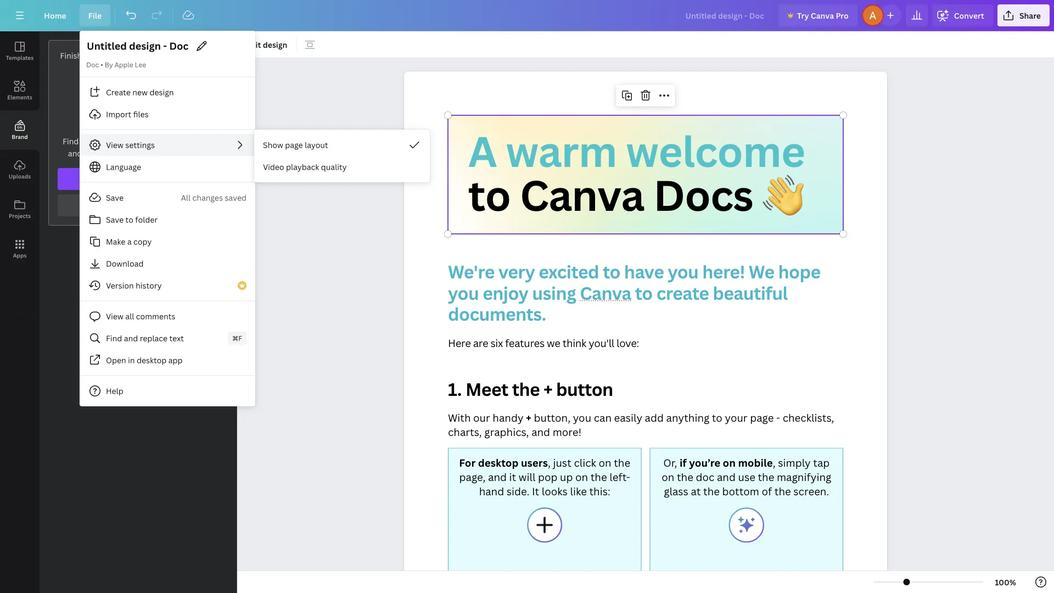 Task type: describe. For each thing, give the bounding box(es) containing it.
1 vertical spatial design
[[150, 87, 174, 97]]

make
[[106, 236, 125, 247]]

and inside button, you can easily add anything to your page - checklists, charts, graphics, and more!
[[532, 425, 550, 439]]

brand button
[[0, 110, 40, 150]]

edit design button
[[242, 36, 292, 53]]

main menu bar
[[0, 0, 1054, 31]]

to inside the find all of your brand assets in one place and quickly add them to your designs.
[[150, 148, 157, 158]]

view settings button
[[80, 134, 255, 156]]

help button
[[80, 380, 255, 402]]

pro inside main menu bar
[[836, 10, 849, 21]]

show
[[263, 140, 283, 150]]

+ for the
[[544, 377, 553, 401]]

to inside button, you can easily add anything to your page - checklists, charts, graphics, and more!
[[712, 410, 723, 424]]

share
[[1020, 10, 1041, 21]]

are
[[473, 336, 488, 350]]

add inside the find all of your brand assets in one place and quickly add them to your designs.
[[112, 148, 126, 158]]

easily
[[614, 410, 643, 424]]

apps button
[[0, 229, 40, 269]]

replace
[[140, 333, 168, 344]]

finish
[[60, 50, 82, 61]]

save to folder
[[106, 214, 158, 225]]

setting
[[84, 50, 109, 61]]

you inside button, you can easily add anything to your page - checklists, charts, graphics, and more!
[[573, 410, 591, 424]]

changes
[[192, 192, 223, 203]]

1.
[[448, 377, 462, 401]]

up inside finish setting up your brand kit and brand templates
[[111, 50, 121, 61]]

here
[[448, 336, 471, 350]]

home link
[[35, 4, 75, 26]]

here are six features we think you'll love:
[[448, 336, 639, 350]]

handy
[[493, 410, 524, 424]]

templates button
[[0, 31, 40, 71]]

graphics,
[[485, 425, 529, 439]]

checklists,
[[783, 410, 834, 424]]

and inside finish setting up your brand kit and brand templates
[[178, 50, 192, 61]]

convert
[[954, 10, 985, 21]]

by apple lee
[[105, 60, 146, 69]]

enjoy
[[483, 281, 528, 305]]

0 horizontal spatial you
[[448, 281, 479, 305]]

your inside finish setting up your brand kit and brand templates
[[123, 50, 140, 61]]

brand up folder
[[143, 200, 166, 211]]

hide image
[[237, 286, 244, 339]]

brand up create new design button
[[194, 50, 216, 61]]

your right of
[[101, 136, 118, 146]]

can
[[594, 410, 612, 424]]

edit
[[246, 39, 261, 50]]

language
[[106, 162, 141, 172]]

docs
[[654, 166, 753, 223]]

create new design
[[106, 87, 174, 97]]

hope
[[778, 260, 821, 284]]

video playback quality
[[263, 162, 347, 172]]

and inside the find all of your brand assets in one place and quickly add them to your designs.
[[68, 148, 82, 158]]

1 vertical spatial try canva pro
[[119, 174, 170, 184]]

all changes saved
[[181, 192, 247, 203]]

doc
[[86, 60, 99, 69]]

import files
[[106, 109, 149, 119]]

to canva docs 👋
[[468, 166, 804, 223]]

add inside button, you can easily add anything to your page - checklists, charts, graphics, and more!
[[645, 410, 664, 424]]

anything
[[666, 410, 710, 424]]

all for view
[[125, 311, 134, 322]]

view all comments button
[[80, 305, 255, 327]]

copy
[[133, 236, 152, 247]]

in inside button
[[128, 355, 135, 365]]

elements
[[7, 93, 32, 101]]

history
[[136, 280, 162, 291]]

have
[[624, 260, 664, 284]]

save for save
[[106, 192, 124, 203]]

brand inside 'side panel' tab list
[[12, 133, 28, 140]]

welcome
[[626, 122, 805, 179]]

design title text field inside main menu bar
[[677, 4, 774, 26]]

we
[[547, 336, 560, 350]]

-
[[777, 410, 780, 424]]

file
[[88, 10, 102, 21]]

apple
[[115, 60, 133, 69]]

here!
[[703, 260, 745, 284]]

a warm welcome
[[468, 122, 805, 179]]

your down assets
[[159, 148, 176, 158]]

edit design
[[246, 39, 287, 50]]

import files button
[[80, 103, 255, 125]]

share button
[[998, 4, 1050, 26]]

assets
[[144, 136, 167, 146]]

set up your brand kit
[[98, 200, 178, 211]]

+ for handy
[[526, 410, 532, 424]]

designs.
[[178, 148, 208, 158]]

button,
[[534, 410, 571, 424]]

brand right apple
[[142, 50, 164, 61]]

view all comments
[[106, 311, 175, 322]]

save for save to folder
[[106, 214, 124, 225]]

open in desktop app
[[106, 355, 183, 365]]

kit inside button
[[168, 200, 178, 211]]

six
[[491, 336, 503, 350]]

convert button
[[932, 4, 993, 26]]

in inside the find all of your brand assets in one place and quickly add them to your designs.
[[169, 136, 176, 146]]

a
[[468, 122, 497, 179]]

comments
[[136, 311, 175, 322]]

one
[[178, 136, 192, 146]]

lee
[[135, 60, 146, 69]]

you'll
[[589, 336, 614, 350]]

view for view all comments
[[106, 311, 124, 322]]

import
[[106, 109, 131, 119]]

all for find
[[81, 136, 89, 146]]

them
[[128, 148, 148, 158]]

text
[[169, 333, 184, 344]]

try canva pro inside main menu bar
[[797, 10, 849, 21]]

features
[[505, 336, 545, 350]]

uploads button
[[0, 150, 40, 189]]

open in desktop app button
[[80, 349, 255, 371]]

brand
[[120, 136, 142, 146]]

create new design button
[[80, 81, 255, 103]]

page inside button
[[285, 140, 303, 150]]



Task type: locate. For each thing, give the bounding box(es) containing it.
0 horizontal spatial try canva pro button
[[58, 168, 219, 190]]

the
[[512, 377, 540, 401]]

up right set
[[113, 200, 122, 211]]

1 vertical spatial kit
[[168, 200, 178, 211]]

view inside view settings popup button
[[106, 140, 124, 150]]

all left of
[[81, 136, 89, 146]]

view inside view all comments button
[[106, 311, 124, 322]]

100% button
[[988, 573, 1024, 591]]

2 horizontal spatial you
[[668, 260, 699, 284]]

templates inside button
[[6, 54, 34, 61]]

download button
[[80, 253, 255, 275]]

1 horizontal spatial add
[[645, 410, 664, 424]]

1 vertical spatial add
[[645, 410, 664, 424]]

find and replace text
[[106, 333, 184, 344]]

page right show
[[285, 140, 303, 150]]

templates
[[6, 54, 34, 61], [119, 62, 157, 73]]

kit inside finish setting up your brand kit and brand templates
[[166, 50, 176, 61]]

and left quickly
[[68, 148, 82, 158]]

brand up uploads button
[[12, 133, 28, 140]]

0 horizontal spatial +
[[526, 410, 532, 424]]

of
[[91, 136, 99, 146]]

view
[[106, 140, 124, 150], [106, 311, 124, 322]]

your inside button
[[124, 200, 141, 211]]

folder
[[135, 214, 158, 225]]

Design title text field
[[677, 4, 774, 26], [86, 37, 190, 55]]

video playback quality button
[[254, 156, 430, 178]]

your right by
[[123, 50, 140, 61]]

file button
[[79, 4, 110, 26]]

you right the have
[[668, 260, 699, 284]]

design
[[263, 39, 287, 50], [150, 87, 174, 97]]

canva
[[811, 10, 834, 21], [520, 166, 644, 223], [133, 174, 156, 184], [580, 281, 631, 305]]

your inside button, you can easily add anything to your page - checklists, charts, graphics, and more!
[[725, 410, 748, 424]]

1 horizontal spatial templates
[[119, 62, 157, 73]]

1 vertical spatial in
[[128, 355, 135, 365]]

to inside button
[[126, 214, 133, 225]]

0 horizontal spatial design
[[150, 87, 174, 97]]

in
[[169, 136, 176, 146], [128, 355, 135, 365]]

0 vertical spatial design
[[263, 39, 287, 50]]

+ right 'handy'
[[526, 410, 532, 424]]

version
[[106, 280, 134, 291]]

find left of
[[63, 136, 79, 146]]

settings
[[125, 140, 155, 150]]

button
[[556, 377, 613, 401]]

meet
[[466, 377, 508, 401]]

create
[[657, 281, 709, 305]]

0 vertical spatial save
[[106, 192, 124, 203]]

view down version
[[106, 311, 124, 322]]

templates inside finish setting up your brand kit and brand templates
[[119, 62, 157, 73]]

1 horizontal spatial try canva pro button
[[779, 4, 858, 26]]

0 vertical spatial add
[[112, 148, 126, 158]]

projects button
[[0, 189, 40, 229]]

show page layout button
[[254, 134, 430, 156]]

all left comments
[[125, 311, 134, 322]]

page inside button, you can easily add anything to your page - checklists, charts, graphics, and more!
[[750, 410, 774, 424]]

page left - on the bottom right of the page
[[750, 410, 774, 424]]

add up language
[[112, 148, 126, 158]]

0 vertical spatial view
[[106, 140, 124, 150]]

save
[[106, 192, 124, 203], [106, 214, 124, 225]]

0 vertical spatial find
[[63, 136, 79, 146]]

and left replace on the bottom left
[[124, 333, 138, 344]]

1 save from the top
[[106, 192, 124, 203]]

1 horizontal spatial find
[[106, 333, 122, 344]]

desktop
[[137, 355, 167, 365]]

charts,
[[448, 425, 482, 439]]

design right edit
[[263, 39, 287, 50]]

kit left all
[[168, 200, 178, 211]]

uploads
[[9, 172, 31, 180]]

you left enjoy
[[448, 281, 479, 305]]

quickly
[[84, 148, 110, 158]]

find for find all of your brand assets in one place and quickly add them to your designs.
[[63, 136, 79, 146]]

finish setting up your brand kit and brand templates
[[60, 50, 216, 73]]

1 horizontal spatial design title text field
[[677, 4, 774, 26]]

0 vertical spatial try canva pro
[[797, 10, 849, 21]]

1 horizontal spatial +
[[544, 377, 553, 401]]

1 vertical spatial try canva pro button
[[58, 168, 219, 190]]

0 horizontal spatial page
[[285, 140, 303, 150]]

page
[[285, 140, 303, 150], [750, 410, 774, 424]]

1 vertical spatial up
[[113, 200, 122, 211]]

1. meet the + button
[[448, 377, 613, 401]]

make a copy button
[[80, 231, 255, 253]]

using
[[532, 281, 576, 305]]

0 vertical spatial in
[[169, 136, 176, 146]]

none text field containing a warm welcome
[[404, 71, 887, 593]]

0 horizontal spatial templates
[[6, 54, 34, 61]]

button, you can easily add anything to your page - checklists, charts, graphics, and more!
[[448, 410, 837, 439]]

all inside the find all of your brand assets in one place and quickly add them to your designs.
[[81, 136, 89, 146]]

0 vertical spatial design title text field
[[677, 4, 774, 26]]

create
[[106, 87, 131, 97]]

find for find and replace text
[[106, 333, 122, 344]]

+
[[544, 377, 553, 401], [526, 410, 532, 424]]

design right new
[[150, 87, 174, 97]]

home
[[44, 10, 66, 21]]

playback
[[286, 162, 319, 172]]

👋
[[763, 166, 804, 223]]

0 vertical spatial page
[[285, 140, 303, 150]]

set up your brand kit button
[[58, 194, 219, 216]]

warm
[[506, 122, 617, 179]]

None text field
[[404, 71, 887, 593]]

2 save from the top
[[106, 214, 124, 225]]

download
[[106, 258, 144, 269]]

video
[[263, 162, 284, 172]]

place
[[193, 136, 214, 146]]

layout
[[305, 140, 328, 150]]

and
[[178, 50, 192, 61], [68, 148, 82, 158], [124, 333, 138, 344], [532, 425, 550, 439]]

1 vertical spatial design title text field
[[86, 37, 190, 55]]

1 horizontal spatial in
[[169, 136, 176, 146]]

version history
[[106, 280, 162, 291]]

all
[[181, 192, 191, 203]]

all inside button
[[125, 311, 134, 322]]

0 horizontal spatial try
[[119, 174, 131, 184]]

find inside the find all of your brand assets in one place and quickly add them to your designs.
[[63, 136, 79, 146]]

1 vertical spatial pro
[[158, 174, 170, 184]]

a
[[127, 236, 132, 247]]

with our handy +
[[448, 410, 532, 424]]

find all of your brand assets in one place and quickly add them to your designs.
[[63, 136, 214, 158]]

1 horizontal spatial page
[[750, 410, 774, 424]]

your left - on the bottom right of the page
[[725, 410, 748, 424]]

your up the save to folder
[[124, 200, 141, 211]]

side panel tab list
[[0, 31, 40, 269]]

add
[[112, 148, 126, 158], [645, 410, 664, 424]]

0 vertical spatial try
[[797, 10, 809, 21]]

1 horizontal spatial try
[[797, 10, 809, 21]]

up right setting
[[111, 50, 121, 61]]

view settings
[[106, 140, 155, 150]]

1 horizontal spatial pro
[[836, 10, 849, 21]]

0 vertical spatial up
[[111, 50, 121, 61]]

saved
[[225, 192, 247, 203]]

+ right the
[[544, 377, 553, 401]]

canva inside we're very excited to have you here! we hope you enjoy using canva to create beautiful documents.
[[580, 281, 631, 305]]

find up open on the left of page
[[106, 333, 122, 344]]

we're
[[448, 260, 495, 284]]

save to folder button
[[80, 209, 255, 231]]

try inside main menu bar
[[797, 10, 809, 21]]

and down the button,
[[532, 425, 550, 439]]

add right easily
[[645, 410, 664, 424]]

you left can
[[573, 410, 591, 424]]

100%
[[995, 577, 1016, 587]]

more!
[[553, 425, 582, 439]]

1 vertical spatial +
[[526, 410, 532, 424]]

0 horizontal spatial pro
[[158, 174, 170, 184]]

1 vertical spatial page
[[750, 410, 774, 424]]

kit
[[166, 50, 176, 61], [168, 200, 178, 211]]

0 vertical spatial try canva pro button
[[779, 4, 858, 26]]

make a copy
[[106, 236, 152, 247]]

1 horizontal spatial you
[[573, 410, 591, 424]]

in right open on the left of page
[[128, 355, 135, 365]]

in left one
[[169, 136, 176, 146]]

1 vertical spatial all
[[125, 311, 134, 322]]

by
[[105, 60, 113, 69]]

and up create new design button
[[178, 50, 192, 61]]

files
[[133, 109, 149, 119]]

new
[[133, 87, 148, 97]]

view for view settings
[[106, 140, 124, 150]]

kit right lee
[[166, 50, 176, 61]]

your
[[123, 50, 140, 61], [101, 136, 118, 146], [159, 148, 176, 158], [124, 200, 141, 211], [725, 410, 748, 424]]

1 horizontal spatial design
[[263, 39, 287, 50]]

0 horizontal spatial design title text field
[[86, 37, 190, 55]]

documents.
[[448, 302, 546, 326]]

1 vertical spatial view
[[106, 311, 124, 322]]

very
[[498, 260, 535, 284]]

0 vertical spatial kit
[[166, 50, 176, 61]]

1 vertical spatial save
[[106, 214, 124, 225]]

1 horizontal spatial all
[[125, 311, 134, 322]]

set
[[98, 200, 111, 211]]

1 vertical spatial try
[[119, 174, 131, 184]]

up inside button
[[113, 200, 122, 211]]

templates up elements button
[[6, 54, 34, 61]]

save inside button
[[106, 214, 124, 225]]

save down set
[[106, 214, 124, 225]]

0 vertical spatial templates
[[6, 54, 34, 61]]

we're very excited to have you here! we hope you enjoy using canva to create beautiful documents.
[[448, 260, 825, 326]]

⌘f
[[232, 334, 242, 343]]

1 horizontal spatial try canva pro
[[797, 10, 849, 21]]

0 vertical spatial +
[[544, 377, 553, 401]]

save up the save to folder
[[106, 192, 124, 203]]

0 horizontal spatial all
[[81, 136, 89, 146]]

canva inside main menu bar
[[811, 10, 834, 21]]

view right of
[[106, 140, 124, 150]]

1 vertical spatial templates
[[119, 62, 157, 73]]

apps
[[13, 252, 27, 259]]

beautiful
[[713, 281, 788, 305]]

1 view from the top
[[106, 140, 124, 150]]

version history button
[[80, 275, 255, 297]]

0 horizontal spatial try canva pro
[[119, 174, 170, 184]]

we
[[749, 260, 775, 284]]

0 vertical spatial all
[[81, 136, 89, 146]]

0 horizontal spatial add
[[112, 148, 126, 158]]

2 view from the top
[[106, 311, 124, 322]]

0 vertical spatial pro
[[836, 10, 849, 21]]

0 horizontal spatial in
[[128, 355, 135, 365]]

0 horizontal spatial find
[[63, 136, 79, 146]]

templates up create new design at the top of the page
[[119, 62, 157, 73]]

1 vertical spatial find
[[106, 333, 122, 344]]



Task type: vqa. For each thing, say whether or not it's contained in the screenshot.
assets
yes



